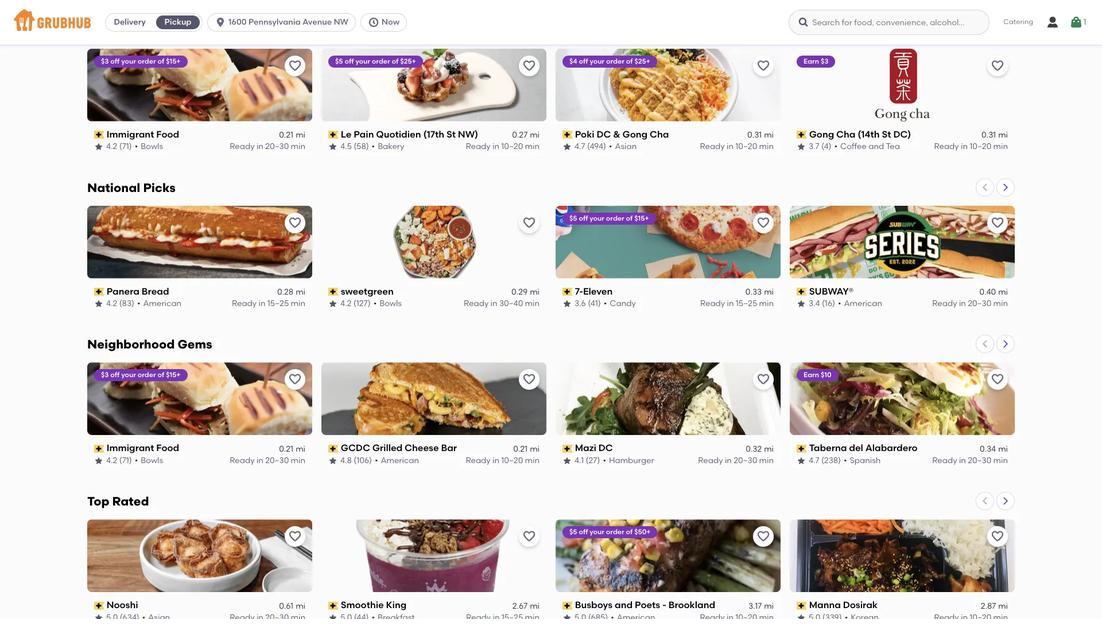 Task type: describe. For each thing, give the bounding box(es) containing it.
poki dc & gong cha
[[575, 129, 669, 140]]

subway®
[[809, 286, 854, 297]]

0.21 for neighborhood gems
[[279, 445, 293, 454]]

neighborhood
[[87, 338, 175, 352]]

smoothie king
[[341, 601, 407, 611]]

$10
[[821, 372, 831, 380]]

order for neighborhood gems immigrant food logo
[[138, 372, 156, 380]]

your for busboys and poets - brookland logo
[[590, 529, 604, 537]]

0.61 mi
[[279, 602, 305, 612]]

neighborhood gems
[[87, 338, 212, 352]]

panera
[[107, 286, 139, 297]]

order for le pain quotidien (17th st nw) logo
[[372, 57, 390, 65]]

mi for panera bread logo
[[296, 287, 305, 297]]

caret left icon image for gems
[[980, 340, 990, 349]]

• up rated
[[135, 456, 138, 466]]

brookland
[[668, 601, 715, 611]]

(106)
[[354, 456, 372, 466]]

le
[[341, 129, 351, 140]]

mi for the nooshi logo
[[296, 602, 305, 612]]

grilled
[[372, 443, 402, 454]]

ready for subway® logo
[[932, 299, 957, 309]]

star icon image for subscription pass icon associated with subway®
[[797, 300, 806, 309]]

in for the poki dc & gong cha logo on the right top of the page
[[727, 142, 734, 152]]

0.31 mi for gong cha (14th st dc)
[[982, 130, 1008, 140]]

pain
[[354, 129, 374, 140]]

manna dosirak logo image
[[790, 520, 1015, 593]]

0.27 mi
[[512, 130, 540, 140]]

min for the mazi dc logo
[[759, 456, 774, 466]]

subscription pass image for mazi dc
[[562, 445, 573, 453]]

subscription pass image for busboys and poets - brookland
[[562, 602, 573, 610]]

1 vertical spatial bowls
[[379, 299, 402, 309]]

0 vertical spatial $5
[[335, 57, 343, 65]]

$3 for neighborhood gems
[[101, 372, 109, 380]]

1 vertical spatial $15+
[[634, 214, 649, 222]]

(58)
[[354, 142, 369, 152]]

3.17
[[748, 602, 762, 612]]

mi for le pain quotidien (17th st nw) logo
[[530, 130, 540, 140]]

caret right icon image for national picks
[[1001, 183, 1010, 192]]

of for busboys and poets - brookland logo
[[626, 529, 633, 537]]

le pain quotidien (17th st nw) logo image
[[321, 49, 546, 121]]

20–30 for neighborhood gems immigrant food logo
[[265, 456, 289, 466]]

panera bread logo image
[[87, 206, 312, 279]]

• for 7-eleven logo
[[604, 299, 607, 309]]

4.5 (58)
[[340, 142, 369, 152]]

order for busboys and poets - brookland logo
[[606, 529, 624, 537]]

mi for the mazi dc logo
[[764, 445, 774, 454]]

0.33 mi
[[745, 287, 774, 297]]

$3 off your order of $15+ for delicious
[[101, 57, 181, 65]]

del
[[849, 443, 863, 454]]

1 vertical spatial • bowls
[[373, 299, 402, 309]]

bowls for deals
[[141, 142, 163, 152]]

2 gong from the left
[[809, 129, 834, 140]]

smoothie king logo image
[[321, 520, 546, 593]]

bowls for gems
[[141, 456, 163, 466]]

min for immigrant food logo corresponding to delicious deals
[[291, 142, 305, 152]]

20–30 for subway® logo
[[968, 299, 991, 309]]

• bowls for gems
[[135, 456, 163, 466]]

4.7 (238)
[[809, 456, 841, 466]]

ready for 7-eleven logo
[[700, 299, 725, 309]]

(127)
[[353, 299, 371, 309]]

• for taberna del alabardero logo
[[844, 456, 847, 466]]

subscription pass image for immigrant food
[[94, 131, 104, 139]]

10–20 for cha
[[735, 142, 757, 152]]

• american for subway®
[[838, 299, 882, 309]]

ready for panera bread logo
[[232, 299, 257, 309]]

0.32
[[746, 445, 762, 454]]

deals
[[146, 23, 180, 38]]

gong cha (14th st dc)
[[809, 129, 911, 140]]

catering
[[1003, 18, 1033, 26]]

off for le pain quotidien (17th st nw) logo
[[345, 57, 354, 65]]

2.87 mi
[[981, 602, 1008, 612]]

in for neighborhood gems immigrant food logo
[[256, 456, 263, 466]]

cheese
[[405, 443, 439, 454]]

(17th
[[423, 129, 444, 140]]

10–20 for st
[[501, 142, 523, 152]]

in for 7-eleven logo
[[727, 299, 734, 309]]

0.27
[[512, 130, 528, 140]]

poets
[[635, 601, 660, 611]]

gong cha (14th st dc) logo image
[[875, 49, 930, 121]]

1600 pennsylvania avenue nw
[[229, 17, 348, 27]]

subscription pass image for subway®
[[797, 288, 807, 296]]

pennsylvania
[[249, 17, 301, 27]]

mi for "gong cha (14th st dc) logo"
[[998, 130, 1008, 140]]

your for immigrant food logo corresponding to delicious deals
[[121, 57, 136, 65]]

0 horizontal spatial and
[[615, 601, 633, 611]]

0.21 for delicious deals
[[279, 130, 293, 140]]

• hamburger
[[603, 456, 654, 466]]

pickup
[[165, 17, 191, 27]]

subscription pass image for nooshi
[[94, 602, 104, 610]]

4.8
[[340, 456, 352, 466]]

svg image inside 1600 pennsylvania avenue nw "button"
[[215, 17, 226, 28]]

$4 off your order of $25+
[[569, 57, 650, 65]]

alabardero
[[865, 443, 917, 454]]

avenue
[[303, 17, 332, 27]]

4.2 for neighborhood gems
[[106, 456, 117, 466]]

Search for food, convenience, alcohol... search field
[[789, 10, 990, 35]]

star icon image for nooshi's subscription pass icon
[[94, 614, 103, 620]]

4.5
[[340, 142, 352, 152]]

4.2 for delicious deals
[[106, 142, 117, 152]]

4.1 (27)
[[575, 456, 600, 466]]

bar
[[441, 443, 457, 454]]

min for "gong cha (14th st dc) logo"
[[993, 142, 1008, 152]]

poki
[[575, 129, 594, 140]]

0.31 for poki dc & gong cha
[[747, 130, 762, 140]]

$4
[[569, 57, 577, 65]]

national
[[87, 181, 140, 195]]

2 st from the left
[[882, 129, 891, 140]]

now
[[382, 17, 400, 27]]

1 button
[[1070, 12, 1086, 33]]

star icon image for subscription pass icon for immigrant food
[[94, 143, 103, 152]]

dc for delicious deals
[[597, 129, 611, 140]]

star icon image for 7-eleven subscription pass image
[[562, 300, 572, 309]]

15–25 for 7-eleven
[[736, 299, 757, 309]]

caret left icon image for picks
[[980, 183, 990, 192]]

in for panera bread logo
[[259, 299, 265, 309]]

star icon image for subscription pass icon associated with taberna del alabardero
[[797, 457, 806, 466]]

star icon image for subscription pass icon corresponding to mazi dc
[[562, 457, 572, 466]]

in for taberna del alabardero logo
[[959, 456, 966, 466]]

picks
[[143, 181, 176, 195]]

national picks
[[87, 181, 176, 195]]

ready in 20–30 min for neighborhood gems immigrant food logo
[[230, 456, 305, 466]]

$5 off your order of $25+
[[335, 57, 416, 65]]

ready in 15–25 min for 7-eleven
[[700, 299, 774, 309]]

american for subway®
[[844, 299, 882, 309]]

rated
[[112, 495, 149, 509]]

star icon image for manna dosirak's subscription pass image
[[797, 614, 806, 620]]

4.7 for taberna del alabardero
[[809, 456, 819, 466]]

1 gong from the left
[[623, 129, 648, 140]]

subscription pass image for sweetgreen
[[328, 288, 338, 296]]

your for the poki dc & gong cha logo on the right top of the page
[[590, 57, 605, 65]]

earn $3
[[804, 57, 828, 65]]

• for le pain quotidien (17th st nw) logo
[[372, 142, 375, 152]]

of for 7-eleven logo
[[626, 214, 633, 222]]

3.17 mi
[[748, 602, 774, 612]]

coffee
[[840, 142, 867, 152]]

1600
[[229, 17, 247, 27]]

catering button
[[995, 9, 1041, 35]]

ready in 10–20 min for st
[[466, 142, 540, 152]]

subscription pass image for poki dc & gong cha
[[562, 131, 573, 139]]

1 cha from the left
[[650, 129, 669, 140]]

eleven
[[583, 286, 613, 297]]

in for subway® logo
[[959, 299, 966, 309]]

1
[[1083, 17, 1086, 27]]

tea
[[886, 142, 900, 152]]

top
[[87, 495, 109, 509]]

4.2 (127)
[[340, 299, 371, 309]]

min for le pain quotidien (17th st nw) logo
[[525, 142, 540, 152]]

candy
[[610, 299, 636, 309]]

order for 7-eleven logo
[[606, 214, 624, 222]]

3.7 (4)
[[809, 142, 831, 152]]

(14th
[[858, 129, 880, 140]]

subscription pass image for panera bread
[[94, 288, 104, 296]]

• spanish
[[844, 456, 881, 466]]

ready for neighborhood gems immigrant food logo
[[230, 456, 255, 466]]

0.29
[[511, 287, 528, 297]]

20–30 for the mazi dc logo
[[734, 456, 757, 466]]

caret right icon image for neighborhood gems
[[1001, 340, 1010, 349]]

subscription pass image for 7-eleven
[[562, 288, 573, 296]]

4.2 left (127)
[[340, 299, 351, 309]]

ready for taberna del alabardero logo
[[932, 456, 957, 466]]

$5 off your order of $50+
[[569, 529, 651, 537]]

1600 pennsylvania avenue nw button
[[207, 13, 360, 32]]

4.1
[[575, 456, 584, 466]]

3.6 (41)
[[575, 299, 601, 309]]

star icon image for subscription pass image related to sweetgreen
[[328, 300, 337, 309]]

(41)
[[588, 299, 601, 309]]

bread
[[142, 286, 169, 297]]

mazi dc logo image
[[556, 363, 781, 436]]

hamburger
[[609, 456, 654, 466]]

3.7
[[809, 142, 819, 152]]

star icon image for panera bread subscription pass image
[[94, 300, 103, 309]]

delicious deals
[[87, 23, 180, 38]]

0.33
[[745, 287, 762, 297]]

star icon image for subscription pass image related to le pain quotidien (17th st nw)
[[328, 143, 337, 152]]

2.67 mi
[[512, 602, 540, 612]]



Task type: locate. For each thing, give the bounding box(es) containing it.
star icon image for subscription pass icon for smoothie king
[[328, 614, 337, 620]]

busboys
[[575, 601, 612, 611]]

1 immigrant food logo image from the top
[[87, 49, 312, 121]]

star icon image for subscription pass image associated with poki dc & gong cha
[[562, 143, 572, 152]]

subscription pass image
[[94, 131, 104, 139], [797, 131, 807, 139], [797, 288, 807, 296], [328, 445, 338, 453], [562, 445, 573, 453], [797, 445, 807, 453], [94, 602, 104, 610], [328, 602, 338, 610]]

caret right icon image for top rated
[[1001, 497, 1010, 506]]

your for 7-eleven logo
[[590, 214, 604, 222]]

2 (71) from the top
[[119, 456, 132, 466]]

in
[[256, 142, 263, 152], [492, 142, 499, 152], [727, 142, 734, 152], [961, 142, 968, 152], [259, 299, 265, 309], [490, 299, 497, 309], [727, 299, 734, 309], [959, 299, 966, 309], [256, 456, 263, 466], [492, 456, 499, 466], [725, 456, 732, 466], [959, 456, 966, 466]]

2 15–25 from the left
[[736, 299, 757, 309]]

subscription pass image left the panera
[[94, 288, 104, 296]]

2 4.2 (71) from the top
[[106, 456, 132, 466]]

1 15–25 from the left
[[267, 299, 289, 309]]

subscription pass image
[[328, 131, 338, 139], [562, 131, 573, 139], [94, 288, 104, 296], [328, 288, 338, 296], [562, 288, 573, 296], [94, 445, 104, 453], [562, 602, 573, 610], [797, 602, 807, 610]]

$3 off your order of $15+ down delicious deals at the left
[[101, 57, 181, 65]]

st
[[446, 129, 456, 140], [882, 129, 891, 140]]

4.2 for national picks
[[106, 299, 117, 309]]

and down (14th
[[869, 142, 884, 152]]

• for sweetgreen logo
[[373, 299, 377, 309]]

0.32 mi
[[746, 445, 774, 454]]

in for immigrant food logo corresponding to delicious deals
[[256, 142, 263, 152]]

7-eleven
[[575, 286, 613, 297]]

• bowls down sweetgreen
[[373, 299, 402, 309]]

• american down subway®
[[838, 299, 882, 309]]

20–30
[[265, 142, 289, 152], [968, 299, 991, 309], [265, 456, 289, 466], [734, 456, 757, 466], [968, 456, 991, 466]]

(494)
[[587, 142, 606, 152]]

1 horizontal spatial 0.31
[[982, 130, 996, 140]]

le pain quotidien (17th st nw)
[[341, 129, 478, 140]]

• right (41) on the top of page
[[604, 299, 607, 309]]

&
[[613, 129, 620, 140]]

save this restaurant image
[[756, 59, 770, 73], [991, 59, 1004, 73], [288, 216, 302, 230], [522, 216, 536, 230], [522, 373, 536, 387], [756, 373, 770, 387], [991, 373, 1004, 387], [288, 531, 302, 544]]

2 earn from the top
[[804, 372, 819, 380]]

main navigation navigation
[[0, 0, 1102, 45]]

• bowls up rated
[[135, 456, 163, 466]]

gong up 3.7 (4)
[[809, 129, 834, 140]]

• right (16)
[[838, 299, 841, 309]]

4.2 (71) for delicious
[[106, 142, 132, 152]]

0.21 mi for neighborhood gems
[[279, 445, 305, 454]]

1 (71) from the top
[[119, 142, 132, 152]]

2 caret left icon image from the top
[[980, 183, 990, 192]]

• right "(238)"
[[844, 456, 847, 466]]

ready in 20–30 min for the mazi dc logo
[[698, 456, 774, 466]]

subscription pass image left le
[[328, 131, 338, 139]]

0 horizontal spatial gong
[[623, 129, 648, 140]]

taberna
[[809, 443, 847, 454]]

nooshi
[[107, 601, 138, 611]]

0 vertical spatial earn
[[804, 57, 819, 65]]

top rated
[[87, 495, 149, 509]]

0 vertical spatial and
[[869, 142, 884, 152]]

earn for deals
[[804, 57, 819, 65]]

• asian
[[609, 142, 637, 152]]

subscription pass image for gcdc grilled cheese bar
[[328, 445, 338, 453]]

4.2 up top rated in the bottom left of the page
[[106, 456, 117, 466]]

sweetgreen logo image
[[321, 206, 546, 279]]

0.40
[[979, 287, 996, 297]]

your
[[121, 57, 136, 65], [355, 57, 370, 65], [590, 57, 605, 65], [590, 214, 604, 222], [121, 372, 136, 380], [590, 529, 604, 537]]

immigrant food for delicious
[[107, 129, 179, 140]]

2 ready in 15–25 min from the left
[[700, 299, 774, 309]]

delivery
[[114, 17, 146, 27]]

0 horizontal spatial ready in 15–25 min
[[232, 299, 305, 309]]

4.2 (83)
[[106, 299, 134, 309]]

2 vertical spatial $15+
[[166, 372, 181, 380]]

(71) for delicious
[[119, 142, 132, 152]]

4.8 (106)
[[340, 456, 372, 466]]

ready in 10–20 min for dc)
[[934, 142, 1008, 152]]

min for sweetgreen logo
[[525, 299, 540, 309]]

1 caret left icon image from the top
[[980, 26, 990, 35]]

0.40 mi
[[979, 287, 1008, 297]]

2 immigrant food from the top
[[107, 443, 179, 454]]

king
[[386, 601, 407, 611]]

mi for taberna del alabardero logo
[[998, 445, 1008, 454]]

subscription pass image left poki
[[562, 131, 573, 139]]

delicious
[[87, 23, 143, 38]]

0.61
[[279, 602, 293, 612]]

manna
[[809, 601, 841, 611]]

star icon image
[[94, 143, 103, 152], [328, 143, 337, 152], [562, 143, 572, 152], [797, 143, 806, 152], [94, 300, 103, 309], [328, 300, 337, 309], [562, 300, 572, 309], [797, 300, 806, 309], [94, 457, 103, 466], [328, 457, 337, 466], [562, 457, 572, 466], [797, 457, 806, 466], [94, 614, 103, 620], [328, 614, 337, 620], [562, 614, 572, 620], [797, 614, 806, 620]]

4.2 up national on the top left of the page
[[106, 142, 117, 152]]

mi for 7-eleven logo
[[764, 287, 774, 297]]

1 horizontal spatial cha
[[836, 129, 855, 140]]

1 vertical spatial immigrant food logo image
[[87, 363, 312, 436]]

taberna del alabardero logo image
[[790, 363, 1015, 436]]

of for the poki dc & gong cha logo on the right top of the page
[[626, 57, 633, 65]]

subscription pass image for taberna del alabardero
[[797, 445, 807, 453]]

• for panera bread logo
[[137, 299, 140, 309]]

1 vertical spatial 4.2 (71)
[[106, 456, 132, 466]]

(4)
[[821, 142, 831, 152]]

$15+ for gems
[[166, 372, 181, 380]]

ready for gcdc grilled cheese bar logo
[[466, 456, 491, 466]]

3 caret left icon image from the top
[[980, 340, 990, 349]]

subway® logo image
[[790, 206, 1015, 279]]

gong
[[623, 129, 648, 140], [809, 129, 834, 140]]

1 vertical spatial and
[[615, 601, 633, 611]]

bowls up picks at the left
[[141, 142, 163, 152]]

in for le pain quotidien (17th st nw) logo
[[492, 142, 499, 152]]

2.87
[[981, 602, 996, 612]]

panera bread
[[107, 286, 169, 297]]

1 0.31 mi from the left
[[747, 130, 774, 140]]

earn for gems
[[804, 372, 819, 380]]

ready for le pain quotidien (17th st nw) logo
[[466, 142, 491, 152]]

-
[[662, 601, 666, 611]]

st left nw)
[[446, 129, 456, 140]]

• american down gcdc grilled cheese bar
[[375, 456, 419, 466]]

15–25 down 0.33
[[736, 299, 757, 309]]

20–30 for taberna del alabardero logo
[[968, 456, 991, 466]]

order for immigrant food logo corresponding to delicious deals
[[138, 57, 156, 65]]

1 4.2 (71) from the top
[[106, 142, 132, 152]]

mi for subway® logo
[[998, 287, 1008, 297]]

immigrant food up rated
[[107, 443, 179, 454]]

immigrant food up national picks
[[107, 129, 179, 140]]

• for the mazi dc logo
[[603, 456, 606, 466]]

$3 off your order of $15+ for neighborhood
[[101, 372, 181, 380]]

ready in 15–25 min down 0.33
[[700, 299, 774, 309]]

american down gcdc grilled cheese bar
[[381, 456, 419, 466]]

in for "gong cha (14th st dc) logo"
[[961, 142, 968, 152]]

1 0.31 from the left
[[747, 130, 762, 140]]

2 cha from the left
[[836, 129, 855, 140]]

1 vertical spatial immigrant food
[[107, 443, 179, 454]]

2 $3 off your order of $15+ from the top
[[101, 372, 181, 380]]

4.2 (71) up top rated in the bottom left of the page
[[106, 456, 132, 466]]

cha up 'coffee'
[[836, 129, 855, 140]]

• american down bread
[[137, 299, 181, 309]]

of for immigrant food logo corresponding to delicious deals
[[158, 57, 164, 65]]

and left poets
[[615, 601, 633, 611]]

1 vertical spatial dc
[[598, 443, 613, 454]]

• for gcdc grilled cheese bar logo
[[375, 456, 378, 466]]

nw
[[334, 17, 348, 27]]

$5 for picks
[[569, 214, 577, 222]]

gcdc grilled cheese bar logo image
[[321, 363, 546, 436]]

ready for sweetgreen logo
[[464, 299, 489, 309]]

• up national picks
[[135, 142, 138, 152]]

ready in 15–25 min for panera bread
[[232, 299, 305, 309]]

$15+ for deals
[[166, 57, 181, 65]]

your for neighborhood gems immigrant food logo
[[121, 372, 136, 380]]

4.2 left (83)
[[106, 299, 117, 309]]

0.28 mi
[[277, 287, 305, 297]]

(16)
[[822, 299, 835, 309]]

subscription pass image left busboys
[[562, 602, 573, 610]]

2 0.31 mi from the left
[[982, 130, 1008, 140]]

1 $3 off your order of $15+ from the top
[[101, 57, 181, 65]]

4.2 (71) up national on the top left of the page
[[106, 142, 132, 152]]

1 vertical spatial (71)
[[119, 456, 132, 466]]

1 st from the left
[[446, 129, 456, 140]]

3.4
[[809, 299, 820, 309]]

subscription pass image for immigrant food
[[94, 445, 104, 453]]

subscription pass image up top
[[94, 445, 104, 453]]

0 horizontal spatial 4.7
[[575, 142, 585, 152]]

1 horizontal spatial and
[[869, 142, 884, 152]]

2 vertical spatial $5
[[569, 529, 577, 537]]

4 caret left icon image from the top
[[980, 497, 990, 506]]

star icon image for subscription pass image corresponding to busboys and poets - brookland
[[562, 614, 572, 620]]

0.34 mi
[[980, 445, 1008, 454]]

(71)
[[119, 142, 132, 152], [119, 456, 132, 466]]

subscription pass image left manna
[[797, 602, 807, 610]]

1 vertical spatial $3 off your order of $15+
[[101, 372, 181, 380]]

0 horizontal spatial 0.31
[[747, 130, 762, 140]]

$3 for delicious deals
[[101, 57, 109, 65]]

2 vertical spatial caret right icon image
[[1001, 497, 1010, 506]]

• bowls
[[135, 142, 163, 152], [373, 299, 402, 309], [135, 456, 163, 466]]

min for the poki dc & gong cha logo on the right top of the page
[[759, 142, 774, 152]]

immigrant food
[[107, 129, 179, 140], [107, 443, 179, 454]]

$3 off your order of $15+ down neighborhood gems
[[101, 372, 181, 380]]

30–40
[[499, 299, 523, 309]]

2.67
[[512, 602, 528, 612]]

0 vertical spatial • bowls
[[135, 142, 163, 152]]

0 horizontal spatial american
[[143, 299, 181, 309]]

1 $25+ from the left
[[400, 57, 416, 65]]

caret left icon image for deals
[[980, 26, 990, 35]]

mazi dc
[[575, 443, 613, 454]]

• american for panera bread
[[137, 299, 181, 309]]

ready in 20–30 min for taberna del alabardero logo
[[932, 456, 1008, 466]]

15–25 down 0.28
[[267, 299, 289, 309]]

subscription pass image left 7-
[[562, 288, 573, 296]]

(71) up national picks
[[119, 142, 132, 152]]

• right (27)
[[603, 456, 606, 466]]

0 vertical spatial dc
[[597, 129, 611, 140]]

0 vertical spatial 4.2 (71)
[[106, 142, 132, 152]]

min for gcdc grilled cheese bar logo
[[525, 456, 540, 466]]

0 vertical spatial bowls
[[141, 142, 163, 152]]

dc up (27)
[[598, 443, 613, 454]]

4.2 (71)
[[106, 142, 132, 152], [106, 456, 132, 466]]

• right (494)
[[609, 142, 612, 152]]

• right (106)
[[375, 456, 378, 466]]

1 vertical spatial caret right icon image
[[1001, 340, 1010, 349]]

gong up asian
[[623, 129, 648, 140]]

0 vertical spatial $15+
[[166, 57, 181, 65]]

1 horizontal spatial american
[[381, 456, 419, 466]]

1 food from the top
[[156, 129, 179, 140]]

0.34
[[980, 445, 996, 454]]

off for busboys and poets - brookland logo
[[579, 529, 588, 537]]

2 immigrant from the top
[[107, 443, 154, 454]]

2 0.31 from the left
[[982, 130, 996, 140]]

asian
[[615, 142, 637, 152]]

taberna del alabardero
[[809, 443, 917, 454]]

nw)
[[458, 129, 478, 140]]

2 $25+ from the left
[[634, 57, 650, 65]]

star icon image for subscription pass image for immigrant food
[[94, 457, 103, 466]]

2 horizontal spatial • american
[[838, 299, 882, 309]]

star icon image for gcdc grilled cheese bar subscription pass icon
[[328, 457, 337, 466]]

bowls
[[141, 142, 163, 152], [379, 299, 402, 309], [141, 456, 163, 466]]

caret left icon image
[[980, 26, 990, 35], [980, 183, 990, 192], [980, 340, 990, 349], [980, 497, 990, 506]]

0.21
[[279, 130, 293, 140], [279, 445, 293, 454], [513, 445, 528, 454]]

dc left &
[[597, 129, 611, 140]]

0 horizontal spatial 0.31 mi
[[747, 130, 774, 140]]

0 vertical spatial food
[[156, 129, 179, 140]]

subscription pass image left sweetgreen
[[328, 288, 338, 296]]

0.28
[[277, 287, 293, 297]]

manna dosirak
[[809, 601, 878, 611]]

• right (83)
[[137, 299, 140, 309]]

0 vertical spatial immigrant food logo image
[[87, 49, 312, 121]]

ready in 15–25 min down 0.28
[[232, 299, 305, 309]]

nooshi logo image
[[87, 520, 312, 593]]

1 horizontal spatial 0.31 mi
[[982, 130, 1008, 140]]

• bowls for deals
[[135, 142, 163, 152]]

now button
[[360, 13, 412, 32]]

1 vertical spatial food
[[156, 443, 179, 454]]

4.7 left "(238)"
[[809, 456, 819, 466]]

0 vertical spatial $3 off your order of $15+
[[101, 57, 181, 65]]

cha right &
[[650, 129, 669, 140]]

1 horizontal spatial 15–25
[[736, 299, 757, 309]]

0 horizontal spatial st
[[446, 129, 456, 140]]

4.7
[[575, 142, 585, 152], [809, 456, 819, 466]]

1 horizontal spatial gong
[[809, 129, 834, 140]]

• right (58)
[[372, 142, 375, 152]]

1 earn from the top
[[804, 57, 819, 65]]

svg image
[[1046, 15, 1060, 29], [1070, 15, 1083, 29], [215, 17, 226, 28], [798, 17, 809, 28]]

immigrant food for neighborhood
[[107, 443, 179, 454]]

0 horizontal spatial 15–25
[[267, 299, 289, 309]]

immigrant up national picks
[[107, 129, 154, 140]]

7-eleven logo image
[[556, 206, 781, 279]]

ready for immigrant food logo corresponding to delicious deals
[[230, 142, 255, 152]]

in for the mazi dc logo
[[725, 456, 732, 466]]

0 vertical spatial immigrant
[[107, 129, 154, 140]]

• bowls up picks at the left
[[135, 142, 163, 152]]

0 vertical spatial immigrant food
[[107, 129, 179, 140]]

mi for smoothie king logo
[[530, 602, 540, 612]]

quotidien
[[376, 129, 421, 140]]

2 caret right icon image from the top
[[1001, 340, 1010, 349]]

off for the poki dc & gong cha logo on the right top of the page
[[579, 57, 588, 65]]

1 horizontal spatial $25+
[[634, 57, 650, 65]]

1 ready in 15–25 min from the left
[[232, 299, 305, 309]]

3 caret right icon image from the top
[[1001, 497, 1010, 506]]

•
[[135, 142, 138, 152], [372, 142, 375, 152], [609, 142, 612, 152], [834, 142, 837, 152], [137, 299, 140, 309], [373, 299, 377, 309], [604, 299, 607, 309], [838, 299, 841, 309], [135, 456, 138, 466], [375, 456, 378, 466], [603, 456, 606, 466], [844, 456, 847, 466]]

food for gems
[[156, 443, 179, 454]]

immigrant food logo image
[[87, 49, 312, 121], [87, 363, 312, 436]]

2 horizontal spatial american
[[844, 299, 882, 309]]

off for 7-eleven logo
[[579, 214, 588, 222]]

1 vertical spatial 4.7
[[809, 456, 819, 466]]

$50+
[[634, 529, 651, 537]]

bowls down sweetgreen
[[379, 299, 402, 309]]

immigrant up rated
[[107, 443, 154, 454]]

1 caret right icon image from the top
[[1001, 183, 1010, 192]]

1 vertical spatial earn
[[804, 372, 819, 380]]

of for neighborhood gems immigrant food logo
[[158, 372, 164, 380]]

0 vertical spatial (71)
[[119, 142, 132, 152]]

$3
[[101, 57, 109, 65], [821, 57, 828, 65], [101, 372, 109, 380]]

gems
[[178, 338, 212, 352]]

busboys and poets - brookland logo image
[[556, 520, 781, 593]]

0 horizontal spatial $25+
[[400, 57, 416, 65]]

1 horizontal spatial • american
[[375, 456, 419, 466]]

1 horizontal spatial st
[[882, 129, 891, 140]]

4.7 (494)
[[575, 142, 606, 152]]

2 vertical spatial bowls
[[141, 456, 163, 466]]

svg image inside 1 button
[[1070, 15, 1083, 29]]

0 vertical spatial 4.7
[[575, 142, 585, 152]]

$5 for rated
[[569, 529, 577, 537]]

svg image
[[368, 17, 379, 28]]

15–25 for panera bread
[[267, 299, 289, 309]]

0 horizontal spatial cha
[[650, 129, 669, 140]]

0.31
[[747, 130, 762, 140], [982, 130, 996, 140]]

american down bread
[[143, 299, 181, 309]]

1 immigrant food from the top
[[107, 129, 179, 140]]

0 vertical spatial caret right icon image
[[1001, 183, 1010, 192]]

st up tea
[[882, 129, 891, 140]]

0.29 mi
[[511, 287, 540, 297]]

2 food from the top
[[156, 443, 179, 454]]

off for neighborhood gems immigrant food logo
[[110, 372, 120, 380]]

• right (127)
[[373, 299, 377, 309]]

subscription pass image for manna dosirak
[[797, 602, 807, 610]]

bowls up rated
[[141, 456, 163, 466]]

1 horizontal spatial ready in 15–25 min
[[700, 299, 774, 309]]

ready for the mazi dc logo
[[698, 456, 723, 466]]

american for gcdc grilled cheese bar
[[381, 456, 419, 466]]

min for panera bread logo
[[291, 299, 305, 309]]

2 vertical spatial • bowls
[[135, 456, 163, 466]]

1 immigrant from the top
[[107, 129, 154, 140]]

1 horizontal spatial 4.7
[[809, 456, 819, 466]]

subscription pass image for smoothie king
[[328, 602, 338, 610]]

save this restaurant image
[[288, 59, 302, 73], [522, 59, 536, 73], [756, 216, 770, 230], [991, 216, 1004, 230], [288, 373, 302, 387], [522, 531, 536, 544], [756, 531, 770, 544], [991, 531, 1004, 544]]

0 horizontal spatial • american
[[137, 299, 181, 309]]

gcdc
[[341, 443, 370, 454]]

mi
[[296, 130, 305, 140], [530, 130, 540, 140], [764, 130, 774, 140], [998, 130, 1008, 140], [296, 287, 305, 297], [530, 287, 540, 297], [764, 287, 774, 297], [998, 287, 1008, 297], [296, 445, 305, 454], [530, 445, 540, 454], [764, 445, 774, 454], [998, 445, 1008, 454], [296, 602, 305, 612], [530, 602, 540, 612], [764, 602, 774, 612], [998, 602, 1008, 612]]

4.7 for poki dc & gong cha
[[575, 142, 585, 152]]

sweetgreen
[[341, 286, 394, 297]]

ready in 20–30 min
[[230, 142, 305, 152], [932, 299, 1008, 309], [230, 456, 305, 466], [698, 456, 774, 466], [932, 456, 1008, 466]]

off
[[110, 57, 120, 65], [345, 57, 354, 65], [579, 57, 588, 65], [579, 214, 588, 222], [110, 372, 120, 380], [579, 529, 588, 537]]

1 vertical spatial immigrant
[[107, 443, 154, 454]]

ready for the poki dc & gong cha logo on the right top of the page
[[700, 142, 725, 152]]

1 vertical spatial $5
[[569, 214, 577, 222]]

caret right icon image
[[1001, 183, 1010, 192], [1001, 340, 1010, 349], [1001, 497, 1010, 506]]

4.7 down poki
[[575, 142, 585, 152]]

• right (4)
[[834, 142, 837, 152]]

american down subway®
[[844, 299, 882, 309]]

• for the poki dc & gong cha logo on the right top of the page
[[609, 142, 612, 152]]

poki dc & gong cha logo image
[[556, 49, 781, 121]]

3.6
[[575, 299, 586, 309]]

spanish
[[850, 456, 881, 466]]

(71) up rated
[[119, 456, 132, 466]]

(238)
[[821, 456, 841, 466]]

2 immigrant food logo image from the top
[[87, 363, 312, 436]]

dc for neighborhood gems
[[598, 443, 613, 454]]

0.31 for gong cha (14th st dc)
[[982, 130, 996, 140]]

mazi
[[575, 443, 596, 454]]



Task type: vqa. For each thing, say whether or not it's contained in the screenshot.
pepper related to Chicharito
no



